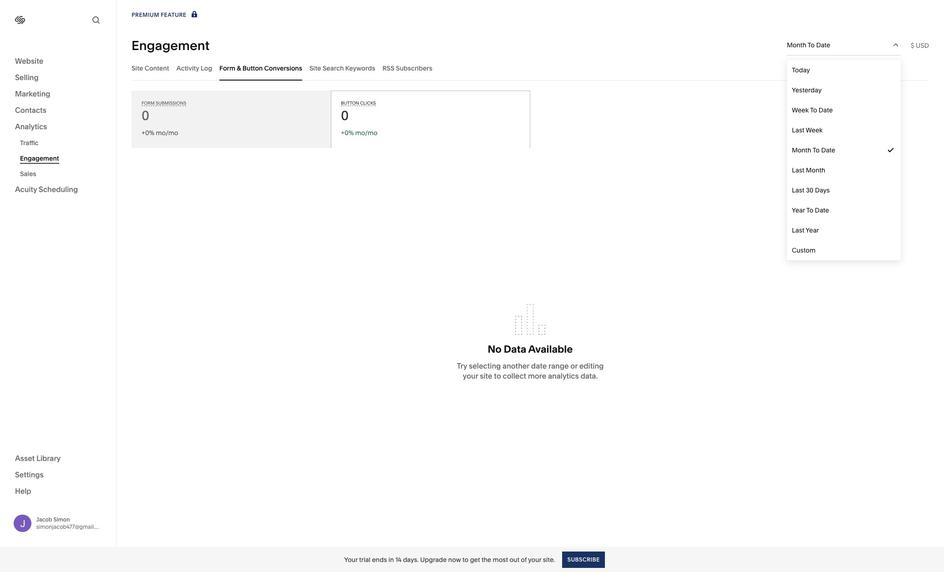 Task type: vqa. For each thing, say whether or not it's contained in the screenshot.
first Domains from the bottom
no



Task type: locate. For each thing, give the bounding box(es) containing it.
mo/mo inside button clicks 0 0% mo/mo
[[355, 129, 378, 137]]

site left search
[[310, 64, 321, 72]]

subscribe
[[567, 556, 600, 563]]

marketing
[[15, 89, 50, 98]]

premium feature
[[132, 11, 186, 18]]

site for site search keywords
[[310, 64, 321, 72]]

activity
[[176, 64, 199, 72]]

0 horizontal spatial 0%
[[145, 129, 154, 137]]

website link
[[15, 56, 101, 67]]

14
[[395, 556, 401, 564]]

0 vertical spatial engagement
[[132, 38, 210, 53]]

another
[[503, 361, 529, 371]]

last down week to date
[[792, 126, 804, 134]]

contacts
[[15, 106, 46, 115]]

0 vertical spatial month to date
[[787, 41, 830, 49]]

0% inside form submissions 0 0% mo/mo
[[145, 129, 154, 137]]

0 horizontal spatial your
[[463, 371, 478, 381]]

analytics
[[15, 122, 47, 131]]

0 horizontal spatial button
[[243, 64, 263, 72]]

scheduling
[[39, 185, 78, 194]]

1 vertical spatial button
[[341, 101, 359, 106]]

date
[[531, 361, 547, 371]]

1 horizontal spatial 0%
[[345, 129, 354, 137]]

1 site from the left
[[132, 64, 143, 72]]

month inside button
[[787, 41, 806, 49]]

your
[[463, 371, 478, 381], [528, 556, 541, 564]]

0% inside button clicks 0 0% mo/mo
[[345, 129, 354, 137]]

activity log
[[176, 64, 212, 72]]

0 vertical spatial month
[[787, 41, 806, 49]]

marketing link
[[15, 89, 101, 100]]

1 last from the top
[[792, 126, 804, 134]]

0 horizontal spatial 0
[[142, 108, 149, 123]]

week down week to date
[[806, 126, 823, 134]]

0%
[[145, 129, 154, 137], [345, 129, 354, 137]]

engagement up content
[[132, 38, 210, 53]]

button
[[243, 64, 263, 72], [341, 101, 359, 106]]

log
[[201, 64, 212, 72]]

week down yesterday
[[792, 106, 809, 114]]

month
[[787, 41, 806, 49], [792, 146, 811, 154], [806, 166, 825, 174]]

3 last from the top
[[792, 186, 804, 194]]

month up the last 30 days
[[806, 166, 825, 174]]

form inside form & button conversions button
[[219, 64, 235, 72]]

month to date up "today"
[[787, 41, 830, 49]]

0 vertical spatial form
[[219, 64, 235, 72]]

in
[[388, 556, 394, 564]]

days
[[815, 186, 830, 194]]

year
[[792, 206, 805, 214], [806, 226, 819, 234]]

month down last week
[[792, 146, 811, 154]]

button inside button
[[243, 64, 263, 72]]

1 vertical spatial to
[[463, 556, 469, 564]]

last
[[792, 126, 804, 134], [792, 166, 804, 174], [792, 186, 804, 194], [792, 226, 804, 234]]

0 vertical spatial your
[[463, 371, 478, 381]]

0 horizontal spatial mo/mo
[[156, 129, 178, 137]]

usd
[[916, 41, 929, 49]]

1 horizontal spatial button
[[341, 101, 359, 106]]

site content
[[132, 64, 169, 72]]

engagement
[[132, 38, 210, 53], [20, 154, 59, 163]]

last left 30
[[792, 186, 804, 194]]

jacob simon simonjacob477@gmail.com
[[36, 516, 106, 530]]

simonjacob477@gmail.com
[[36, 523, 106, 530]]

1 horizontal spatial year
[[806, 226, 819, 234]]

data.
[[581, 371, 598, 381]]

mo/mo inside form submissions 0 0% mo/mo
[[156, 129, 178, 137]]

2 0% from the left
[[345, 129, 354, 137]]

year up 'last year'
[[792, 206, 805, 214]]

date
[[816, 41, 830, 49], [819, 106, 833, 114], [821, 146, 835, 154], [815, 206, 829, 214]]

1 vertical spatial form
[[142, 101, 155, 106]]

selling link
[[15, 72, 101, 83]]

month to date
[[787, 41, 830, 49], [792, 146, 835, 154]]

site.
[[543, 556, 555, 564]]

form left &
[[219, 64, 235, 72]]

button left clicks
[[341, 101, 359, 106]]

0
[[142, 108, 149, 123], [341, 108, 349, 123]]

date inside button
[[816, 41, 830, 49]]

mo/mo down submissions
[[156, 129, 178, 137]]

0 horizontal spatial engagement
[[20, 154, 59, 163]]

0 inside form submissions 0 0% mo/mo
[[142, 108, 149, 123]]

week
[[792, 106, 809, 114], [806, 126, 823, 134]]

conversions
[[264, 64, 302, 72]]

1 0 from the left
[[142, 108, 149, 123]]

form for button
[[219, 64, 235, 72]]

traffic link
[[20, 135, 106, 151]]

0 horizontal spatial form
[[142, 101, 155, 106]]

1 horizontal spatial form
[[219, 64, 235, 72]]

1 horizontal spatial engagement
[[132, 38, 210, 53]]

keywords
[[345, 64, 375, 72]]

acuity scheduling
[[15, 185, 78, 194]]

your inside try selecting another date range or editing your site to collect more analytics data.
[[463, 371, 478, 381]]

1 horizontal spatial site
[[310, 64, 321, 72]]

2 0 from the left
[[341, 108, 349, 123]]

asset
[[15, 454, 35, 463]]

site left content
[[132, 64, 143, 72]]

form inside form submissions 0 0% mo/mo
[[142, 101, 155, 106]]

your right 'of' at bottom right
[[528, 556, 541, 564]]

last for last 30 days
[[792, 186, 804, 194]]

site inside site content button
[[132, 64, 143, 72]]

to
[[808, 41, 815, 49], [810, 106, 817, 114], [813, 146, 820, 154], [806, 206, 813, 214]]

settings link
[[15, 470, 101, 480]]

0 horizontal spatial site
[[132, 64, 143, 72]]

mo/mo for button clicks 0 0% mo/mo
[[355, 129, 378, 137]]

month to date button
[[787, 35, 901, 55]]

to up "today"
[[808, 41, 815, 49]]

1 0% from the left
[[145, 129, 154, 137]]

today
[[792, 66, 810, 74]]

form left submissions
[[142, 101, 155, 106]]

1 vertical spatial your
[[528, 556, 541, 564]]

ends
[[372, 556, 387, 564]]

to left get
[[463, 556, 469, 564]]

0% for button clicks 0 0% mo/mo
[[345, 129, 354, 137]]

form
[[219, 64, 235, 72], [142, 101, 155, 106]]

1 horizontal spatial your
[[528, 556, 541, 564]]

content
[[145, 64, 169, 72]]

your down "try"
[[463, 371, 478, 381]]

submissions
[[156, 101, 186, 106]]

last week
[[792, 126, 823, 134]]

1 horizontal spatial 0
[[341, 108, 349, 123]]

month to date up last month
[[792, 146, 835, 154]]

1 horizontal spatial mo/mo
[[355, 129, 378, 137]]

month to date inside month to date button
[[787, 41, 830, 49]]

year down year to date
[[806, 226, 819, 234]]

last up the "custom" on the right of page
[[792, 226, 804, 234]]

or
[[570, 361, 578, 371]]

site for site content
[[132, 64, 143, 72]]

last year
[[792, 226, 819, 234]]

$
[[911, 41, 914, 49]]

1 mo/mo from the left
[[156, 129, 178, 137]]

0 vertical spatial week
[[792, 106, 809, 114]]

month up "today"
[[787, 41, 806, 49]]

feature
[[161, 11, 186, 18]]

0 vertical spatial to
[[494, 371, 501, 381]]

last for last month
[[792, 166, 804, 174]]

button right &
[[243, 64, 263, 72]]

to right site in the bottom of the page
[[494, 371, 501, 381]]

1 vertical spatial week
[[806, 126, 823, 134]]

2 last from the top
[[792, 166, 804, 174]]

1 vertical spatial month to date
[[792, 146, 835, 154]]

simon
[[53, 516, 70, 523]]

of
[[521, 556, 527, 564]]

last for last week
[[792, 126, 804, 134]]

2 mo/mo from the left
[[355, 129, 378, 137]]

collect
[[503, 371, 526, 381]]

4 last from the top
[[792, 226, 804, 234]]

premium
[[132, 11, 159, 18]]

site inside site search keywords button
[[310, 64, 321, 72]]

0 horizontal spatial to
[[463, 556, 469, 564]]

engagement link
[[20, 151, 106, 166]]

engagement down traffic at top left
[[20, 154, 59, 163]]

1 vertical spatial month
[[792, 146, 811, 154]]

0 vertical spatial button
[[243, 64, 263, 72]]

mo/mo down clicks
[[355, 129, 378, 137]]

1 horizontal spatial to
[[494, 371, 501, 381]]

days.
[[403, 556, 419, 564]]

0 inside button clicks 0 0% mo/mo
[[341, 108, 349, 123]]

tab list containing site content
[[132, 56, 929, 81]]

tab list
[[132, 56, 929, 81]]

last up the last 30 days
[[792, 166, 804, 174]]

0 horizontal spatial year
[[792, 206, 805, 214]]

2 site from the left
[[310, 64, 321, 72]]

&
[[237, 64, 241, 72]]



Task type: describe. For each thing, give the bounding box(es) containing it.
premium feature button
[[132, 10, 199, 20]]

library
[[36, 454, 61, 463]]

clicks
[[360, 101, 376, 106]]

to inside button
[[808, 41, 815, 49]]

selling
[[15, 73, 39, 82]]

analytics
[[548, 371, 579, 381]]

week to date
[[792, 106, 833, 114]]

rss subscribers
[[382, 64, 432, 72]]

your
[[344, 556, 358, 564]]

your trial ends in 14 days. upgrade now to get the most out of your site.
[[344, 556, 555, 564]]

to up last week
[[810, 106, 817, 114]]

0% for form submissions 0 0% mo/mo
[[145, 129, 154, 137]]

30
[[806, 186, 813, 194]]

to down 30
[[806, 206, 813, 214]]

try
[[457, 361, 467, 371]]

subscribers
[[396, 64, 432, 72]]

rss
[[382, 64, 394, 72]]

year to date
[[792, 206, 829, 214]]

button inside button clicks 0 0% mo/mo
[[341, 101, 359, 106]]

contacts link
[[15, 105, 101, 116]]

1 vertical spatial engagement
[[20, 154, 59, 163]]

range
[[549, 361, 569, 371]]

available
[[528, 343, 573, 356]]

site search keywords button
[[310, 56, 375, 81]]

0 for button clicks 0 0% mo/mo
[[341, 108, 349, 123]]

no
[[488, 343, 502, 356]]

subscribe button
[[562, 551, 605, 568]]

get
[[470, 556, 480, 564]]

out
[[510, 556, 519, 564]]

form submissions 0 0% mo/mo
[[142, 101, 186, 137]]

site
[[480, 371, 492, 381]]

selecting
[[469, 361, 501, 371]]

help
[[15, 486, 31, 495]]

$ usd
[[911, 41, 929, 49]]

jacob
[[36, 516, 52, 523]]

form for 0
[[142, 101, 155, 106]]

yesterday
[[792, 86, 822, 94]]

help link
[[15, 486, 31, 496]]

mo/mo for form submissions 0 0% mo/mo
[[156, 129, 178, 137]]

acuity
[[15, 185, 37, 194]]

no data available
[[488, 343, 573, 356]]

site search keywords
[[310, 64, 375, 72]]

asset library link
[[15, 453, 101, 464]]

to up last month
[[813, 146, 820, 154]]

rss subscribers button
[[382, 56, 432, 81]]

site content button
[[132, 56, 169, 81]]

0 for form submissions 0 0% mo/mo
[[142, 108, 149, 123]]

editing
[[579, 361, 604, 371]]

try selecting another date range or editing your site to collect more analytics data.
[[457, 361, 604, 381]]

form & button conversions button
[[219, 56, 302, 81]]

most
[[493, 556, 508, 564]]

last 30 days
[[792, 186, 830, 194]]

sales link
[[20, 166, 106, 182]]

to inside try selecting another date range or editing your site to collect more analytics data.
[[494, 371, 501, 381]]

now
[[448, 556, 461, 564]]

upgrade
[[420, 556, 447, 564]]

sales
[[20, 170, 36, 178]]

trial
[[359, 556, 370, 564]]

data
[[504, 343, 526, 356]]

last month
[[792, 166, 825, 174]]

website
[[15, 56, 43, 66]]

acuity scheduling link
[[15, 184, 101, 195]]

custom
[[792, 246, 816, 254]]

settings
[[15, 470, 44, 479]]

analytics link
[[15, 122, 101, 132]]

more
[[528, 371, 546, 381]]

1 vertical spatial year
[[806, 226, 819, 234]]

the
[[482, 556, 491, 564]]

button clicks 0 0% mo/mo
[[341, 101, 378, 137]]

2 vertical spatial month
[[806, 166, 825, 174]]

last for last year
[[792, 226, 804, 234]]

search
[[323, 64, 344, 72]]

form & button conversions
[[219, 64, 302, 72]]

0 vertical spatial year
[[792, 206, 805, 214]]

activity log button
[[176, 56, 212, 81]]



